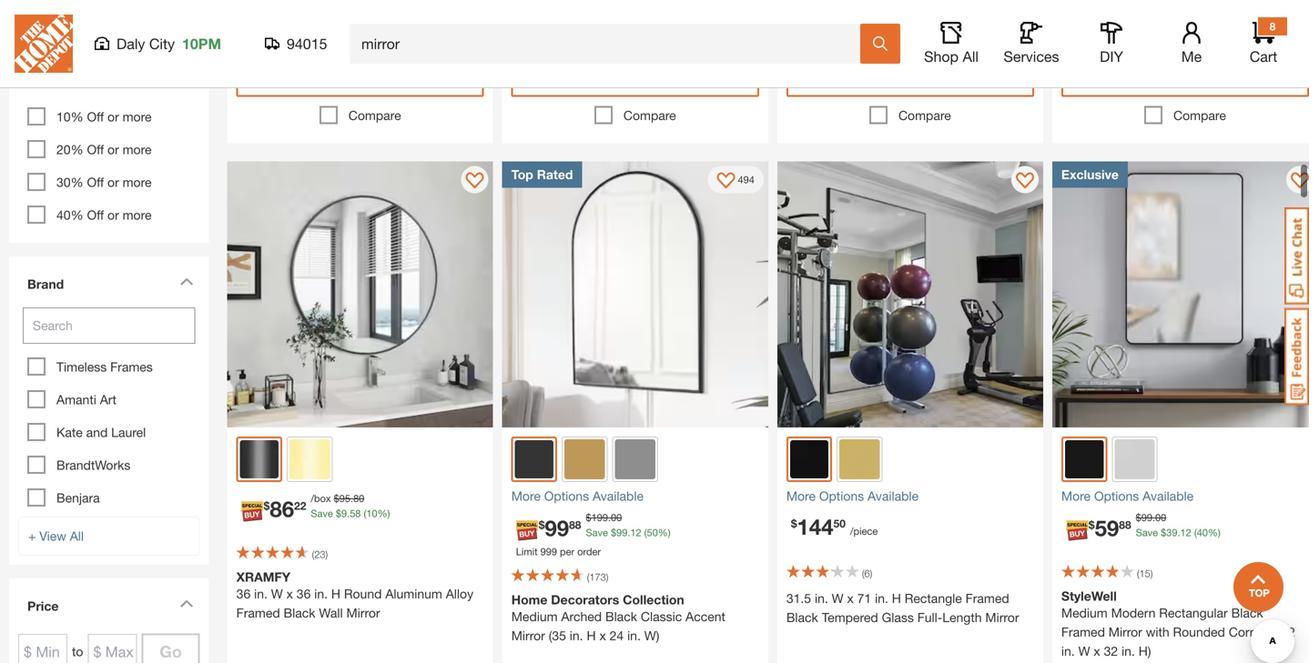 Task type: vqa. For each thing, say whether or not it's contained in the screenshot.
Select for 4 / 5 group
no



Task type: describe. For each thing, give the bounding box(es) containing it.
) for 99
[[606, 572, 608, 584]]

shop all button
[[922, 22, 980, 66]]

brand
[[27, 277, 64, 292]]

h inside xramfy 36 in. w x 36 in. h round aluminum alloy framed black wall mirror
[[331, 587, 341, 602]]

go
[[160, 642, 182, 662]]

display image for ( 6 )
[[1016, 173, 1034, 191]]

saving by percentage off link
[[18, 42, 200, 103]]

art
[[100, 393, 116, 408]]

2 compare from the left
[[623, 108, 676, 123]]

x inside xramfy 36 in. w x 36 in. h round aluminum alloy framed black wall mirror
[[286, 587, 293, 602]]

2 options from the left
[[819, 489, 864, 504]]

brandtworks
[[56, 458, 131, 473]]

xramfy
[[236, 570, 290, 585]]

32
[[1104, 644, 1118, 659]]

80
[[353, 493, 364, 505]]

off for 30%
[[87, 175, 104, 190]]

94015 button
[[265, 35, 328, 53]]

h inside 31.5 in. w x 71 in. h rectangle framed black tempered glass full-length mirror
[[892, 591, 901, 607]]

10pm
[[182, 35, 221, 52]]

go button
[[142, 634, 200, 664]]

30% off or more link
[[56, 175, 152, 190]]

black image for ( 15 )
[[1065, 440, 1104, 479]]

9
[[341, 508, 347, 520]]

medium arched black classic accent mirror (35 in. h x 24 in. w) image
[[502, 162, 768, 428]]

Search text field
[[23, 308, 195, 344]]

black inside xramfy 36 in. w x 36 in. h round aluminum alloy framed black wall mirror
[[284, 606, 315, 621]]

or for 30%
[[107, 175, 119, 190]]

black image for ( 173 )
[[515, 440, 554, 479]]

3 display image from the left
[[1291, 173, 1309, 191]]

with
[[1146, 625, 1169, 640]]

round
[[344, 587, 382, 602]]

%) inside '/box $ 95 . 80 save $ 9 . 58 ( 10 %)'
[[377, 508, 390, 520]]

1 black image from the left
[[240, 440, 279, 479]]

available for ( 15 )
[[1143, 489, 1194, 504]]

black inside home decorators collection medium arched black classic accent mirror (35 in. h x 24 in. w)
[[605, 610, 637, 625]]

173
[[589, 572, 606, 584]]

31.5 in. w x 71 in. h rectangle framed black tempered glass full-length mirror
[[786, 591, 1019, 626]]

494 button
[[708, 166, 764, 194]]

glass
[[882, 611, 914, 626]]

live chat image
[[1285, 208, 1309, 305]]

2 more options available link from the left
[[786, 487, 1034, 506]]

decorators
[[551, 593, 619, 608]]

3 compare from the left
[[898, 108, 951, 123]]

20%
[[56, 142, 83, 157]]

( 23 )
[[312, 549, 328, 561]]

50 inside $ 144 50 /piece
[[833, 518, 846, 530]]

2 more options available from the left
[[786, 489, 919, 504]]

gold image for black icon corresponding to ( 173 )
[[565, 440, 605, 480]]

more for 59
[[1061, 489, 1091, 504]]

144
[[797, 514, 833, 540]]

in. right 24
[[627, 629, 641, 644]]

$ 144 50 /piece
[[791, 514, 878, 540]]

) for 59
[[1150, 568, 1153, 580]]

classic
[[641, 610, 682, 625]]

%) for $ 99 . 00 save $ 39 . 12 ( 40 %)
[[1208, 527, 1221, 539]]

per
[[560, 546, 575, 558]]

collection
[[623, 593, 684, 608]]

diy button
[[1082, 22, 1141, 66]]

(35
[[549, 629, 566, 644]]

cart 8
[[1250, 20, 1277, 65]]

top
[[511, 167, 533, 182]]

1 compare from the left
[[348, 108, 401, 123]]

1 silver image from the left
[[615, 440, 655, 480]]

by
[[72, 53, 86, 68]]

timeless
[[56, 360, 107, 375]]

full-
[[917, 611, 942, 626]]

999
[[540, 546, 557, 558]]

40%
[[56, 208, 83, 223]]

framed inside 31.5 in. w x 71 in. h rectangle framed black tempered glass full-length mirror
[[966, 591, 1009, 607]]

more options available for 59
[[1061, 489, 1194, 504]]

$ inside $ 144 50 /piece
[[791, 518, 797, 530]]

gold image
[[840, 440, 880, 480]]

$ inside $ 59 88
[[1089, 519, 1095, 532]]

( 6 )
[[862, 568, 872, 580]]

( 15 )
[[1137, 568, 1153, 580]]

94015
[[287, 35, 327, 52]]

accent
[[686, 610, 726, 625]]

w inside stylewell medium modern rectangular black framed mirror with rounded corners (22 in. w x 32 in. h)
[[1078, 644, 1090, 659]]

gold image for first black icon from left
[[290, 440, 330, 480]]

display image for ( 23 )
[[466, 173, 484, 191]]

10% off or more link
[[56, 109, 152, 124]]

arched
[[561, 610, 602, 625]]

99 for $ 99 . 00 save $ 39 . 12 ( 40 %)
[[1141, 512, 1152, 524]]

rectangular
[[1159, 606, 1228, 621]]

31.5
[[786, 591, 811, 607]]

) for 86
[[326, 549, 328, 561]]

alloy
[[446, 587, 473, 602]]

me
[[1181, 48, 1202, 65]]

00 for 99
[[611, 512, 622, 524]]

31.5 in. w x 71 in. h rectangle framed black tempered glass full-length mirror link
[[786, 590, 1034, 628]]

tempered
[[822, 611, 878, 626]]

saving
[[27, 53, 68, 68]]

40
[[1197, 527, 1208, 539]]

+
[[28, 529, 36, 544]]

$ 199 . 00 save $ 99 . 12 ( 50 %) limit 999 per order
[[516, 512, 671, 558]]

timeless frames
[[56, 360, 153, 375]]

save for $ 99 . 00 save $ 39 . 12 ( 40 %)
[[1136, 527, 1158, 539]]

shop all
[[924, 48, 979, 65]]

stylewell medium modern rectangular black framed mirror with rounded corners (22 in. w x 32 in. h)
[[1061, 589, 1295, 659]]

to
[[72, 645, 83, 660]]

30% off or more
[[56, 175, 152, 190]]

x inside stylewell medium modern rectangular black framed mirror with rounded corners (22 in. w x 32 in. h)
[[1094, 644, 1100, 659]]

$ 99 88
[[539, 515, 581, 541]]

benjara link
[[56, 491, 100, 506]]

30%
[[56, 175, 83, 190]]

amanti art
[[56, 393, 116, 408]]

0 horizontal spatial all
[[70, 529, 84, 544]]

more for 10% off or more
[[123, 109, 152, 124]]

off for 20%
[[87, 142, 104, 157]]

2 36 from the left
[[297, 587, 311, 602]]

h)
[[1139, 644, 1151, 659]]

more for 40% off or more
[[123, 208, 152, 223]]

timeless frames link
[[56, 360, 153, 375]]

36 in. w x 36 in. h round aluminum alloy framed black wall mirror image
[[227, 162, 493, 428]]

15
[[1139, 568, 1150, 580]]

rounded
[[1173, 625, 1225, 640]]

mirror inside stylewell medium modern rectangular black framed mirror with rounded corners (22 in. w x 32 in. h)
[[1109, 625, 1142, 640]]

all inside "button"
[[963, 48, 979, 65]]

percentage
[[27, 72, 97, 87]]

medium modern rectangular black framed mirror with rounded corners (22 in. w x 32 in. h) image
[[1052, 162, 1309, 428]]

99 inside $ 199 . 00 save $ 99 . 12 ( 50 %) limit 999 per order
[[616, 527, 628, 539]]

and
[[86, 425, 108, 440]]

in. left 32
[[1061, 644, 1075, 659]]

options for 59
[[1094, 489, 1139, 504]]

amanti
[[56, 393, 96, 408]]

86
[[270, 496, 294, 522]]

40% off or more
[[56, 208, 152, 223]]

price-range-upperBound telephone field
[[88, 635, 137, 664]]

frames
[[110, 360, 153, 375]]



Task type: locate. For each thing, give the bounding box(es) containing it.
2 horizontal spatial 99
[[1141, 512, 1152, 524]]

kate and laurel link
[[56, 425, 146, 440]]

2 more from the left
[[786, 489, 816, 504]]

1 horizontal spatial 88
[[1119, 519, 1131, 532]]

0 horizontal spatial %)
[[377, 508, 390, 520]]

$ inside $ 99 88
[[539, 519, 545, 532]]

off right "20%" on the left
[[87, 142, 104, 157]]

off
[[100, 72, 119, 87], [87, 109, 104, 124], [87, 142, 104, 157], [87, 175, 104, 190], [87, 208, 104, 223]]

59
[[1095, 515, 1119, 541]]

1 horizontal spatial 99
[[616, 527, 628, 539]]

2 caret icon image from the top
[[180, 600, 194, 608]]

%) right 39
[[1208, 527, 1221, 539]]

1 horizontal spatial save
[[586, 527, 608, 539]]

view
[[39, 529, 66, 544]]

home decorators collection medium arched black classic accent mirror (35 in. h x 24 in. w)
[[511, 593, 726, 644]]

1 horizontal spatial medium
[[1061, 606, 1108, 621]]

silver image up $ 199 . 00 save $ 99 . 12 ( 50 %) limit 999 per order
[[615, 440, 655, 480]]

1 horizontal spatial silver image
[[1115, 440, 1155, 480]]

more up "20% off or more"
[[123, 109, 152, 124]]

1 vertical spatial all
[[70, 529, 84, 544]]

2 12 from the left
[[1180, 527, 1191, 539]]

feedback link image
[[1285, 308, 1309, 406]]

2 more from the top
[[123, 142, 152, 157]]

) up decorators
[[606, 572, 608, 584]]

me button
[[1163, 22, 1221, 66]]

save inside $ 199 . 00 save $ 99 . 12 ( 50 %) limit 999 per order
[[586, 527, 608, 539]]

w left 32
[[1078, 644, 1090, 659]]

1 horizontal spatial gold image
[[565, 440, 605, 480]]

) up the 71
[[870, 568, 872, 580]]

black down 31.5
[[786, 611, 818, 626]]

0 vertical spatial caret icon image
[[180, 278, 194, 286]]

2 horizontal spatial more options available
[[1061, 489, 1194, 504]]

options up $ 99 88
[[544, 489, 589, 504]]

x inside home decorators collection medium arched black classic accent mirror (35 in. h x 24 in. w)
[[599, 629, 606, 644]]

exclusive
[[1061, 167, 1119, 182]]

framed inside xramfy 36 in. w x 36 in. h round aluminum alloy framed black wall mirror
[[236, 606, 280, 621]]

1 horizontal spatial w
[[832, 591, 844, 607]]

( inside '/box $ 95 . 80 save $ 9 . 58 ( 10 %)'
[[364, 508, 366, 520]]

39
[[1166, 527, 1178, 539]]

%) right the 58
[[377, 508, 390, 520]]

20% off or more link
[[56, 142, 152, 157]]

display image
[[717, 173, 735, 191]]

caret icon image up search text field
[[180, 278, 194, 286]]

3 or from the top
[[107, 175, 119, 190]]

mirror inside home decorators collection medium arched black classic accent mirror (35 in. h x 24 in. w)
[[511, 629, 545, 644]]

10
[[366, 508, 377, 520]]

more for 30% off or more
[[123, 175, 152, 190]]

00 inside the $ 99 . 00 save $ 39 . 12 ( 40 %)
[[1155, 512, 1166, 524]]

more for 20% off or more
[[123, 142, 152, 157]]

more options available up $ 144 50 /piece
[[786, 489, 919, 504]]

99 inside the $ 99 . 00 save $ 39 . 12 ( 40 %)
[[1141, 512, 1152, 524]]

0 horizontal spatial framed
[[236, 606, 280, 621]]

free
[[538, 12, 563, 27]]

12 inside the $ 99 . 00 save $ 39 . 12 ( 40 %)
[[1180, 527, 1191, 539]]

w up tempered
[[832, 591, 844, 607]]

2 horizontal spatial display image
[[1291, 173, 1309, 191]]

brandtworks link
[[56, 458, 131, 473]]

caret icon image inside price link
[[180, 600, 194, 608]]

31.5 in. w x 71 in. h rectangle framed black tempered glass full-length mirror image
[[777, 162, 1043, 428]]

36
[[236, 587, 251, 602], [297, 587, 311, 602]]

more options available link up "/piece"
[[786, 487, 1034, 506]]

or down 10% off or more link in the top of the page
[[107, 142, 119, 157]]

1 caret icon image from the top
[[180, 278, 194, 286]]

$ 86 22
[[264, 496, 306, 522]]

2 black image from the left
[[515, 440, 554, 479]]

rectangle
[[905, 591, 962, 607]]

or for 10%
[[107, 109, 119, 124]]

mirror right 'length' at the bottom right
[[985, 611, 1019, 626]]

2 horizontal spatial framed
[[1061, 625, 1105, 640]]

+ view all link
[[18, 517, 200, 556]]

available for ( 173 )
[[593, 489, 644, 504]]

10% off or more
[[56, 109, 152, 124]]

more options available link up 199
[[511, 487, 759, 506]]

w down the xramfy at the bottom of page
[[271, 587, 283, 602]]

2 horizontal spatial %)
[[1208, 527, 1221, 539]]

more
[[511, 489, 541, 504], [786, 489, 816, 504], [1061, 489, 1091, 504]]

more options available up 199
[[511, 489, 644, 504]]

options for 99
[[544, 489, 589, 504]]

x inside 31.5 in. w x 71 in. h rectangle framed black tempered glass full-length mirror
[[847, 591, 854, 607]]

more options available link up the $ 99 . 00 save $ 39 . 12 ( 40 %)
[[1061, 487, 1309, 506]]

What can we help you find today? search field
[[361, 25, 859, 63]]

1 36 from the left
[[236, 587, 251, 602]]

) up xramfy 36 in. w x 36 in. h round aluminum alloy framed black wall mirror
[[326, 549, 328, 561]]

order
[[577, 546, 601, 558]]

or up the 40% off or more link
[[107, 175, 119, 190]]

12 for 99
[[630, 527, 641, 539]]

3 more from the top
[[123, 175, 152, 190]]

( inside the $ 99 . 00 save $ 39 . 12 ( 40 %)
[[1194, 527, 1197, 539]]

%) up collection
[[658, 527, 671, 539]]

%) inside the $ 99 . 00 save $ 39 . 12 ( 40 %)
[[1208, 527, 1221, 539]]

all right shop
[[963, 48, 979, 65]]

1 horizontal spatial more options available link
[[786, 487, 1034, 506]]

gold image
[[290, 440, 330, 480], [565, 440, 605, 480]]

00 up 39
[[1155, 512, 1166, 524]]

off right 10%
[[87, 109, 104, 124]]

aluminum
[[385, 587, 442, 602]]

2 88 from the left
[[1119, 519, 1131, 532]]

2 horizontal spatial more options available link
[[1061, 487, 1309, 506]]

medium inside home decorators collection medium arched black classic accent mirror (35 in. h x 24 in. w)
[[511, 610, 558, 625]]

10%
[[56, 109, 83, 124]]

1 more from the left
[[511, 489, 541, 504]]

0 horizontal spatial display image
[[466, 173, 484, 191]]

2 display image from the left
[[1016, 173, 1034, 191]]

00 right 199
[[611, 512, 622, 524]]

1 more options available from the left
[[511, 489, 644, 504]]

black up 24
[[605, 610, 637, 625]]

99 for $ 99 88
[[545, 515, 569, 541]]

0 horizontal spatial w
[[271, 587, 283, 602]]

options
[[544, 489, 589, 504], [819, 489, 864, 504], [1094, 489, 1139, 504]]

w inside 31.5 in. w x 71 in. h rectangle framed black tempered glass full-length mirror
[[832, 591, 844, 607]]

0 horizontal spatial save
[[311, 508, 333, 520]]

h inside home decorators collection medium arched black classic accent mirror (35 in. h x 24 in. w)
[[587, 629, 596, 644]]

more options available link for 99
[[511, 487, 759, 506]]

12 for 39
[[1180, 527, 1191, 539]]

50
[[833, 518, 846, 530], [647, 527, 658, 539]]

caret icon image inside the brand link
[[180, 278, 194, 286]]

)
[[326, 549, 328, 561], [870, 568, 872, 580], [1150, 568, 1153, 580], [606, 572, 608, 584]]

more up the 40% off or more link
[[123, 175, 152, 190]]

1 horizontal spatial %)
[[658, 527, 671, 539]]

save inside the $ 99 . 00 save $ 39 . 12 ( 40 %)
[[1136, 527, 1158, 539]]

more options available link for 59
[[1061, 487, 1309, 506]]

save down 199
[[586, 527, 608, 539]]

2 00 from the left
[[1155, 512, 1166, 524]]

1 12 from the left
[[630, 527, 641, 539]]

w
[[271, 587, 283, 602], [832, 591, 844, 607], [1078, 644, 1090, 659]]

more options available for 99
[[511, 489, 644, 504]]

3 more options available link from the left
[[1061, 487, 1309, 506]]

save
[[311, 508, 333, 520], [586, 527, 608, 539], [1136, 527, 1158, 539]]

framed up 'length' at the bottom right
[[966, 591, 1009, 607]]

save down /box
[[311, 508, 333, 520]]

black inside stylewell medium modern rectangular black framed mirror with rounded corners (22 in. w x 32 in. h)
[[1231, 606, 1263, 621]]

0 horizontal spatial 00
[[611, 512, 622, 524]]

caret icon image for price
[[180, 600, 194, 608]]

3 more from the left
[[1061, 489, 1091, 504]]

1 horizontal spatial display image
[[1016, 173, 1034, 191]]

+ view all
[[28, 529, 84, 544]]

more up $ 59 88
[[1061, 489, 1091, 504]]

x left 24
[[599, 629, 606, 644]]

wall
[[319, 606, 343, 621]]

0 horizontal spatial 50
[[647, 527, 658, 539]]

(
[[364, 508, 366, 520], [644, 527, 647, 539], [1194, 527, 1197, 539], [312, 549, 314, 561], [862, 568, 864, 580], [1137, 568, 1139, 580], [587, 572, 589, 584]]

display image
[[466, 173, 484, 191], [1016, 173, 1034, 191], [1291, 173, 1309, 191]]

modern
[[1111, 606, 1156, 621]]

1 vertical spatial caret icon image
[[180, 600, 194, 608]]

$ 99 . 00 save $ 39 . 12 ( 40 %)
[[1136, 512, 1221, 539]]

22
[[294, 500, 306, 513]]

0 horizontal spatial more
[[511, 489, 541, 504]]

x down the xramfy at the bottom of page
[[286, 587, 293, 602]]

1 88 from the left
[[569, 519, 581, 532]]

or up the 20% off or more link
[[107, 109, 119, 124]]

benjara
[[56, 491, 100, 506]]

1 horizontal spatial more
[[786, 489, 816, 504]]

1 horizontal spatial 36
[[297, 587, 311, 602]]

black up corners
[[1231, 606, 1263, 621]]

199
[[591, 512, 608, 524]]

3 more options available from the left
[[1061, 489, 1194, 504]]

1 horizontal spatial 12
[[1180, 527, 1191, 539]]

display image left exclusive
[[1016, 173, 1034, 191]]

medium down "home"
[[511, 610, 558, 625]]

all
[[963, 48, 979, 65], [70, 529, 84, 544]]

71
[[857, 591, 871, 607]]

more up 144
[[786, 489, 816, 504]]

more down 10% off or more link in the top of the page
[[123, 142, 152, 157]]

off right 30%
[[87, 175, 104, 190]]

1 horizontal spatial all
[[963, 48, 979, 65]]

w)
[[644, 629, 659, 644]]

black inside 31.5 in. w x 71 in. h rectangle framed black tempered glass full-length mirror
[[786, 611, 818, 626]]

medium inside stylewell medium modern rectangular black framed mirror with rounded corners (22 in. w x 32 in. h)
[[1061, 606, 1108, 621]]

save inside '/box $ 95 . 80 save $ 9 . 58 ( 10 %)'
[[311, 508, 333, 520]]

0 horizontal spatial 99
[[545, 515, 569, 541]]

1 more from the top
[[123, 109, 152, 124]]

88
[[569, 519, 581, 532], [1119, 519, 1131, 532]]

black image up 86
[[240, 440, 279, 479]]

2 horizontal spatial more
[[1061, 489, 1091, 504]]

) up 'modern'
[[1150, 568, 1153, 580]]

more up $ 99 88
[[511, 489, 541, 504]]

2 horizontal spatial h
[[892, 591, 901, 607]]

mirror
[[346, 606, 380, 621], [985, 611, 1019, 626], [1109, 625, 1142, 640], [511, 629, 545, 644]]

black image
[[240, 440, 279, 479], [515, 440, 554, 479], [790, 440, 829, 479], [1065, 440, 1104, 479]]

more
[[123, 109, 152, 124], [123, 142, 152, 157], [123, 175, 152, 190], [123, 208, 152, 223]]

1 gold image from the left
[[290, 440, 330, 480]]

available for ( 6 )
[[868, 489, 919, 504]]

in. left h) on the bottom
[[1122, 644, 1135, 659]]

88 left 39
[[1119, 519, 1131, 532]]

or
[[107, 109, 119, 124], [107, 142, 119, 157], [107, 175, 119, 190], [107, 208, 119, 223]]

price-range-lowerBound telephone field
[[18, 635, 67, 664]]

mirror down 'modern'
[[1109, 625, 1142, 640]]

0 horizontal spatial silver image
[[615, 440, 655, 480]]

black left wall
[[284, 606, 315, 621]]

1 more options available link from the left
[[511, 487, 759, 506]]

more options available
[[511, 489, 644, 504], [786, 489, 919, 504], [1061, 489, 1194, 504]]

1 options from the left
[[544, 489, 589, 504]]

cart
[[1250, 48, 1277, 65]]

88 inside $ 99 88
[[569, 519, 581, 532]]

0 horizontal spatial more options available
[[511, 489, 644, 504]]

kate and laurel
[[56, 425, 146, 440]]

mirror inside 31.5 in. w x 71 in. h rectangle framed black tempered glass full-length mirror
[[985, 611, 1019, 626]]

off for 10%
[[87, 109, 104, 124]]

4 compare from the left
[[1173, 108, 1226, 123]]

12
[[630, 527, 641, 539], [1180, 527, 1191, 539]]

1 horizontal spatial 00
[[1155, 512, 1166, 524]]

more for 99
[[511, 489, 541, 504]]

x left 32
[[1094, 644, 1100, 659]]

top rated
[[511, 167, 573, 182]]

in. up wall
[[314, 587, 328, 602]]

off for 40%
[[87, 208, 104, 223]]

or for 20%
[[107, 142, 119, 157]]

0 horizontal spatial h
[[331, 587, 341, 602]]

framed inside stylewell medium modern rectangular black framed mirror with rounded corners (22 in. w x 32 in. h)
[[1061, 625, 1105, 640]]

daly
[[117, 35, 145, 52]]

w inside xramfy 36 in. w x 36 in. h round aluminum alloy framed black wall mirror
[[271, 587, 283, 602]]

2 horizontal spatial options
[[1094, 489, 1139, 504]]

off right 40%
[[87, 208, 104, 223]]

corners
[[1229, 625, 1274, 640]]

2 horizontal spatial w
[[1078, 644, 1090, 659]]

88 for 99
[[569, 519, 581, 532]]

3 options from the left
[[1094, 489, 1139, 504]]

0 horizontal spatial gold image
[[290, 440, 330, 480]]

in. right (35
[[570, 629, 583, 644]]

20% off or more
[[56, 142, 152, 157]]

more options available up $ 59 88
[[1061, 489, 1194, 504]]

/box $ 95 . 80 save $ 9 . 58 ( 10 %)
[[311, 493, 390, 520]]

gold image up 199
[[565, 440, 605, 480]]

0 horizontal spatial medium
[[511, 610, 558, 625]]

4 black image from the left
[[1065, 440, 1104, 479]]

limit
[[516, 546, 538, 558]]

/piece
[[850, 526, 878, 538]]

diy
[[1100, 48, 1123, 65]]

the home depot logo image
[[15, 15, 73, 73]]

display image up live chat image
[[1291, 173, 1309, 191]]

2 silver image from the left
[[1115, 440, 1155, 480]]

50 left "/piece"
[[833, 518, 846, 530]]

black image up "59"
[[1065, 440, 1104, 479]]

0 horizontal spatial 88
[[569, 519, 581, 532]]

medium
[[1061, 606, 1108, 621], [511, 610, 558, 625]]

494
[[738, 174, 755, 186]]

$ inside the $ 86 22
[[264, 500, 270, 513]]

x left the 71
[[847, 591, 854, 607]]

h
[[331, 587, 341, 602], [892, 591, 901, 607], [587, 629, 596, 644]]

.
[[350, 493, 353, 505], [347, 508, 350, 520], [608, 512, 611, 524], [1152, 512, 1155, 524], [628, 527, 630, 539], [1178, 527, 1180, 539]]

black
[[284, 606, 315, 621], [1231, 606, 1263, 621], [605, 610, 637, 625], [786, 611, 818, 626]]

mirror left (35
[[511, 629, 545, 644]]

3 black image from the left
[[790, 440, 829, 479]]

gold image up /box
[[290, 440, 330, 480]]

1 00 from the left
[[611, 512, 622, 524]]

or down 30% off or more
[[107, 208, 119, 223]]

save for $ 199 . 00 save $ 99 . 12 ( 50 %) limit 999 per order
[[586, 527, 608, 539]]

black image for ( 6 )
[[790, 440, 829, 479]]

brand link
[[18, 266, 200, 308]]

home
[[511, 593, 547, 608]]

00 for 39
[[1155, 512, 1166, 524]]

in.
[[254, 587, 268, 602], [314, 587, 328, 602], [815, 591, 828, 607], [875, 591, 888, 607], [570, 629, 583, 644], [627, 629, 641, 644], [1061, 644, 1075, 659], [1122, 644, 1135, 659]]

in. right the 71
[[875, 591, 888, 607]]

00
[[611, 512, 622, 524], [1155, 512, 1166, 524]]

1 or from the top
[[107, 109, 119, 124]]

%) for $ 199 . 00 save $ 99 . 12 ( 50 %) limit 999 per order
[[658, 527, 671, 539]]

1 horizontal spatial framed
[[966, 591, 1009, 607]]

off up 10% off or more link in the top of the page
[[100, 72, 119, 87]]

caret icon image for brand
[[180, 278, 194, 286]]

caret icon image
[[180, 278, 194, 286], [180, 600, 194, 608]]

0 horizontal spatial more options available link
[[511, 487, 759, 506]]

$ 59 88
[[1089, 515, 1131, 541]]

h up glass
[[892, 591, 901, 607]]

stylewell
[[1061, 589, 1117, 604]]

4 more from the top
[[123, 208, 152, 223]]

options up $ 59 88
[[1094, 489, 1139, 504]]

in. right 31.5
[[815, 591, 828, 607]]

or for 40%
[[107, 208, 119, 223]]

h down the arched at the bottom of the page
[[587, 629, 596, 644]]

black image left gold icon on the bottom of the page
[[790, 440, 829, 479]]

( inside $ 199 . 00 save $ 99 . 12 ( 50 %) limit 999 per order
[[644, 527, 647, 539]]

length
[[942, 611, 982, 626]]

1 horizontal spatial h
[[587, 629, 596, 644]]

1 horizontal spatial options
[[819, 489, 864, 504]]

95
[[339, 493, 350, 505]]

40% off or more link
[[56, 208, 152, 223]]

%) inside $ 199 . 00 save $ 99 . 12 ( 50 %) limit 999 per order
[[658, 527, 671, 539]]

display image left 'top' on the top
[[466, 173, 484, 191]]

black image up $ 99 88
[[515, 440, 554, 479]]

12 inside $ 199 . 00 save $ 99 . 12 ( 50 %) limit 999 per order
[[630, 527, 641, 539]]

medium down stylewell
[[1061, 606, 1108, 621]]

2 gold image from the left
[[565, 440, 605, 480]]

88 for 59
[[1119, 519, 1131, 532]]

2 or from the top
[[107, 142, 119, 157]]

more down 30% off or more
[[123, 208, 152, 223]]

(22
[[1278, 625, 1295, 640]]

save left 39
[[1136, 527, 1158, 539]]

1 horizontal spatial 50
[[833, 518, 846, 530]]

0 horizontal spatial options
[[544, 489, 589, 504]]

2 horizontal spatial save
[[1136, 527, 1158, 539]]

off inside saving by percentage off
[[100, 72, 119, 87]]

1 display image from the left
[[466, 173, 484, 191]]

0 horizontal spatial 12
[[630, 527, 641, 539]]

23
[[314, 549, 326, 561]]

framed down the xramfy at the bottom of page
[[236, 606, 280, 621]]

framed up 32
[[1061, 625, 1105, 640]]

silver image
[[615, 440, 655, 480], [1115, 440, 1155, 480]]

0 vertical spatial all
[[963, 48, 979, 65]]

silver image up $ 59 88
[[1115, 440, 1155, 480]]

88 left 199
[[569, 519, 581, 532]]

88 inside $ 59 88
[[1119, 519, 1131, 532]]

( 173 )
[[587, 572, 608, 584]]

options up $ 144 50 /piece
[[819, 489, 864, 504]]

in. down the xramfy at the bottom of page
[[254, 587, 268, 602]]

all right view
[[70, 529, 84, 544]]

more options available link
[[511, 487, 759, 506], [786, 487, 1034, 506], [1061, 487, 1309, 506]]

0 horizontal spatial 36
[[236, 587, 251, 602]]

50 up collection
[[647, 527, 658, 539]]

caret icon image up go button
[[180, 600, 194, 608]]

50 inside $ 199 . 00 save $ 99 . 12 ( 50 %) limit 999 per order
[[647, 527, 658, 539]]

6
[[864, 568, 870, 580]]

amanti art link
[[56, 393, 116, 408]]

xramfy 36 in. w x 36 in. h round aluminum alloy framed black wall mirror
[[236, 570, 473, 621]]

mirror down round
[[346, 606, 380, 621]]

h up wall
[[331, 587, 341, 602]]

kate
[[56, 425, 83, 440]]

4 or from the top
[[107, 208, 119, 223]]

00 inside $ 199 . 00 save $ 99 . 12 ( 50 %) limit 999 per order
[[611, 512, 622, 524]]

mirror inside xramfy 36 in. w x 36 in. h round aluminum alloy framed black wall mirror
[[346, 606, 380, 621]]

1 horizontal spatial more options available
[[786, 489, 919, 504]]



